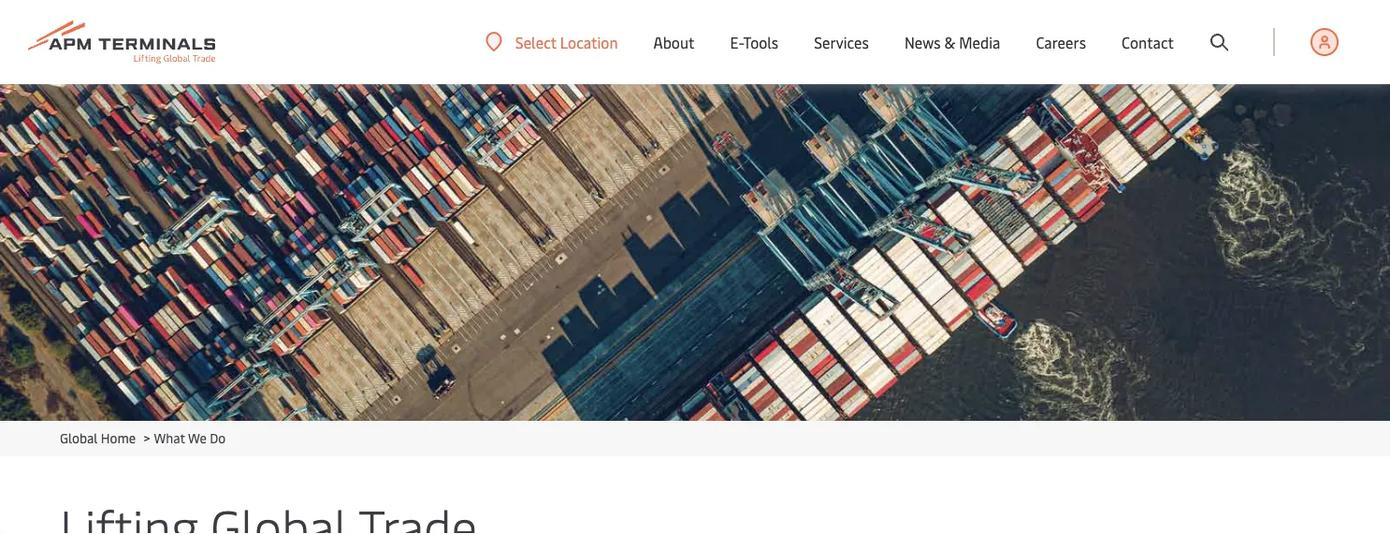 Task type: describe. For each thing, give the bounding box(es) containing it.
about
[[654, 32, 695, 52]]

media
[[960, 32, 1001, 52]]

location
[[560, 32, 618, 52]]

services button
[[814, 0, 869, 84]]

contact button
[[1122, 0, 1175, 84]]

global
[[60, 429, 98, 447]]

select location button
[[486, 32, 618, 52]]

home
[[101, 429, 136, 447]]

apm terminals lazaro image
[[0, 84, 1391, 421]]

e-tools
[[730, 32, 779, 52]]

services
[[814, 32, 869, 52]]

what
[[154, 429, 185, 447]]

select location
[[516, 32, 618, 52]]

do
[[210, 429, 226, 447]]

news & media
[[905, 32, 1001, 52]]



Task type: locate. For each thing, give the bounding box(es) containing it.
careers button
[[1036, 0, 1087, 84]]

e-tools button
[[730, 0, 779, 84]]

careers
[[1036, 32, 1087, 52]]

select
[[516, 32, 557, 52]]

news & media button
[[905, 0, 1001, 84]]

global home > what we do
[[60, 429, 226, 447]]

e-
[[730, 32, 744, 52]]

global home link
[[60, 429, 136, 447]]

contact
[[1122, 32, 1175, 52]]

>
[[144, 429, 150, 447]]

about button
[[654, 0, 695, 84]]

tools
[[744, 32, 779, 52]]

&
[[945, 32, 956, 52]]

we
[[188, 429, 207, 447]]

news
[[905, 32, 941, 52]]



Task type: vqa. For each thing, say whether or not it's contained in the screenshot.
Select
yes



